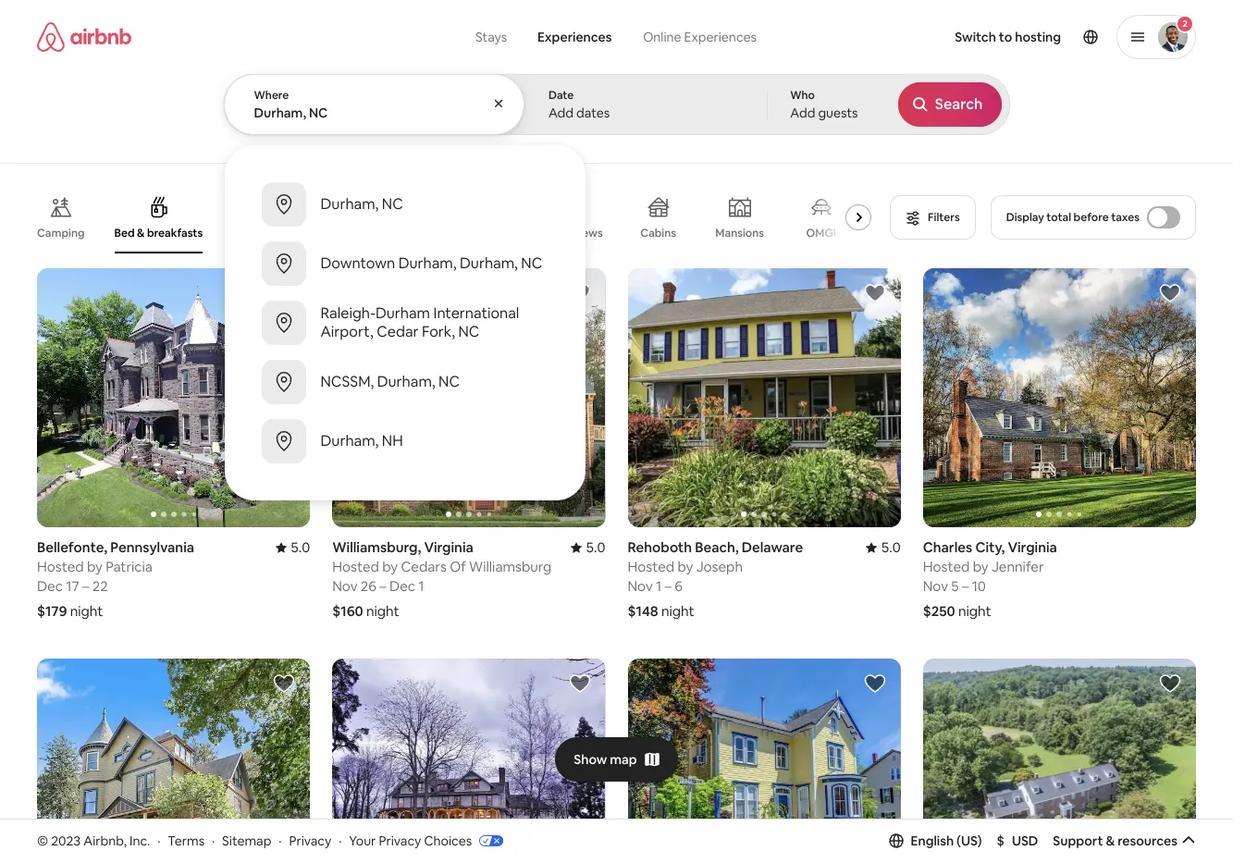 Task type: locate. For each thing, give the bounding box(es) containing it.
1 horizontal spatial add
[[790, 105, 816, 121]]

1 virginia from the left
[[424, 539, 474, 557]]

add for add dates
[[549, 105, 574, 121]]

raleigh-durham international airport, cedar fork, nc
[[321, 303, 519, 341]]

joseph
[[696, 558, 743, 576]]

2 dec from the left
[[390, 578, 416, 595]]

cedars
[[401, 558, 447, 576]]

nov left 5
[[923, 578, 948, 595]]

jennifer
[[992, 558, 1044, 576]]

1 inside rehoboth beach, delaware hosted by joseph nov 1 – 6 $148 night
[[656, 578, 662, 595]]

2 night from the left
[[366, 603, 399, 620]]

international
[[434, 303, 519, 323]]

hosted down bellefonte,
[[37, 558, 84, 576]]

nov left 26
[[332, 578, 358, 595]]

add to wishlist: chambersburg, pennsylvania image
[[569, 673, 591, 695]]

add
[[549, 105, 574, 121], [790, 105, 816, 121]]

– right 17
[[82, 578, 89, 595]]

add to wishlist: williamsburg, virginia image
[[569, 282, 591, 304]]

dec
[[37, 578, 63, 595], [390, 578, 416, 595]]

durham, inside option
[[321, 194, 379, 214]]

by up 22
[[87, 558, 103, 576]]

1 by from the left
[[87, 558, 103, 576]]

nc
[[382, 194, 403, 214], [521, 254, 542, 273], [458, 322, 480, 341], [439, 372, 460, 391]]

nov for $250
[[923, 578, 948, 595]]

dec down "cedars"
[[390, 578, 416, 595]]

hosted inside 'williamsburg, virginia hosted by cedars of williamsburg nov 26 – dec 1 $160 night'
[[332, 558, 379, 576]]

· right inc.
[[157, 832, 160, 849]]

1 horizontal spatial 1
[[656, 578, 662, 595]]

· left the privacy link
[[279, 832, 282, 849]]

26
[[361, 578, 377, 595]]

2 – from the left
[[380, 578, 387, 595]]

1 horizontal spatial &
[[1106, 833, 1115, 849]]

add down who
[[790, 105, 816, 121]]

downtown durham, durham, nc option
[[224, 234, 585, 293]]

before
[[1074, 210, 1109, 225]]

switch to hosting link
[[944, 18, 1072, 56]]

airbnb,
[[84, 832, 127, 849]]

1 5.0 from the left
[[290, 539, 310, 557]]

& for support
[[1106, 833, 1115, 849]]

2 horizontal spatial 5.0
[[881, 539, 901, 557]]

5.0 out of 5 average rating image left rehoboth
[[571, 539, 606, 557]]

5.0 out of 5 average rating image left charles
[[866, 539, 901, 557]]

5.0
[[290, 539, 310, 557], [586, 539, 606, 557], [881, 539, 901, 557]]

experiences button
[[523, 19, 627, 56]]

1 – from the left
[[82, 578, 89, 595]]

0 horizontal spatial nov
[[332, 578, 358, 595]]

nov up $148 at the bottom of page
[[628, 578, 653, 595]]

night down '10'
[[959, 603, 991, 620]]

1 horizontal spatial privacy
[[379, 832, 421, 849]]

· left your
[[339, 832, 342, 849]]

5.0 for rehoboth beach, delaware hosted by joseph nov 1 – 6 $148 night
[[881, 539, 901, 557]]

english (us) button
[[889, 833, 982, 849]]

nov inside charles city, virginia hosted by jennifer nov 5 – 10 $250 night
[[923, 578, 948, 595]]

add inside date add dates
[[549, 105, 574, 121]]

& right the bed
[[137, 226, 145, 241]]

add to wishlist: new hope, pennsylvania image
[[864, 673, 886, 695]]

–
[[82, 578, 89, 595], [380, 578, 387, 595], [665, 578, 672, 595], [962, 578, 969, 595]]

$
[[997, 833, 1005, 849]]

add inside who add guests
[[790, 105, 816, 121]]

0 horizontal spatial 1
[[419, 578, 424, 595]]

usd
[[1012, 833, 1039, 849]]

hosted down rehoboth
[[628, 558, 675, 576]]

by up 6
[[678, 558, 693, 576]]

hosted down charles
[[923, 558, 970, 576]]

amazing views
[[525, 226, 603, 240]]

by up '10'
[[973, 558, 989, 576]]

total
[[1047, 210, 1072, 225]]

1 night from the left
[[70, 603, 103, 620]]

night inside 'williamsburg, virginia hosted by cedars of williamsburg nov 26 – dec 1 $160 night'
[[366, 603, 399, 620]]

– right 5
[[962, 578, 969, 595]]

downtown
[[321, 254, 395, 273]]

3 – from the left
[[665, 578, 672, 595]]

3 by from the left
[[678, 558, 693, 576]]

1 horizontal spatial nov
[[628, 578, 653, 595]]

night down 26
[[366, 603, 399, 620]]

3 5.0 from the left
[[881, 539, 901, 557]]

what can we help you find? tab list
[[460, 19, 627, 56]]

durham, up "international"
[[460, 254, 518, 273]]

stays button
[[460, 19, 523, 56]]

experiences right online
[[684, 29, 757, 45]]

add down date
[[549, 105, 574, 121]]

5.0 out of 5 average rating image
[[571, 539, 606, 557], [866, 539, 901, 557]]

2023
[[51, 832, 81, 849]]

5.0 left charles
[[881, 539, 901, 557]]

nov inside 'williamsburg, virginia hosted by cedars of williamsburg nov 26 – dec 1 $160 night'
[[332, 578, 358, 595]]

nov inside rehoboth beach, delaware hosted by joseph nov 1 – 6 $148 night
[[628, 578, 653, 595]]

sitemap
[[222, 832, 271, 849]]

experiences tab panel
[[223, 74, 1010, 501]]

1 vertical spatial &
[[1106, 833, 1115, 849]]

0 vertical spatial &
[[137, 226, 145, 241]]

filters
[[928, 210, 960, 225]]

10
[[972, 578, 986, 595]]

2 button
[[1117, 15, 1196, 59]]

1
[[419, 578, 424, 595], [656, 578, 662, 595]]

nc inside option
[[382, 194, 403, 214]]

virginia up 'of'
[[424, 539, 474, 557]]

1 horizontal spatial dec
[[390, 578, 416, 595]]

who
[[790, 88, 815, 103]]

2 nov from the left
[[628, 578, 653, 595]]

display total before taxes button
[[991, 195, 1196, 240]]

1 5.0 out of 5 average rating image from the left
[[571, 539, 606, 557]]

None search field
[[223, 0, 1010, 501]]

Where field
[[254, 105, 496, 121]]

4 – from the left
[[962, 578, 969, 595]]

1 left 6
[[656, 578, 662, 595]]

5.0 out of 5 average rating image
[[276, 539, 310, 557]]

0 horizontal spatial 5.0
[[290, 539, 310, 557]]

3 hosted from the left
[[628, 558, 675, 576]]

1 horizontal spatial experiences
[[684, 29, 757, 45]]

4 by from the left
[[973, 558, 989, 576]]

0 horizontal spatial experiences
[[538, 29, 612, 45]]

experiences up date
[[538, 29, 612, 45]]

2 1 from the left
[[656, 578, 662, 595]]

2 privacy from the left
[[379, 832, 421, 849]]

1 dec from the left
[[37, 578, 63, 595]]

night down 22
[[70, 603, 103, 620]]

0 horizontal spatial add
[[549, 105, 574, 121]]

terms link
[[168, 832, 205, 849]]

2 add from the left
[[790, 105, 816, 121]]

1 down "cedars"
[[419, 578, 424, 595]]

3 · from the left
[[279, 832, 282, 849]]

0 horizontal spatial 5.0 out of 5 average rating image
[[571, 539, 606, 557]]

of
[[450, 558, 466, 576]]

by inside charles city, virginia hosted by jennifer nov 5 – 10 $250 night
[[973, 558, 989, 576]]

durham, down "cedar" on the top left of page
[[377, 372, 435, 391]]

williamsburg
[[469, 558, 552, 576]]

durham, nh
[[321, 431, 403, 451]]

2 by from the left
[[382, 558, 398, 576]]

&
[[137, 226, 145, 241], [1106, 833, 1115, 849]]

2 horizontal spatial nov
[[923, 578, 948, 595]]

1 nov from the left
[[332, 578, 358, 595]]

raleigh-durham international airport, cedar fork, nc option
[[224, 293, 585, 353]]

0 horizontal spatial privacy
[[289, 832, 332, 849]]

2 virginia from the left
[[1008, 539, 1058, 557]]

experiences inside button
[[538, 29, 612, 45]]

2 5.0 from the left
[[586, 539, 606, 557]]

$148
[[628, 603, 659, 620]]

durham, up downtown
[[321, 194, 379, 214]]

show
[[574, 751, 607, 768]]

your
[[349, 832, 376, 849]]

4 hosted from the left
[[923, 558, 970, 576]]

by
[[87, 558, 103, 576], [382, 558, 398, 576], [678, 558, 693, 576], [973, 558, 989, 576]]

bed & breakfasts
[[114, 226, 203, 241]]

2 hosted from the left
[[332, 558, 379, 576]]

experiences
[[538, 29, 612, 45], [684, 29, 757, 45]]

– right 26
[[380, 578, 387, 595]]

3 night from the left
[[661, 603, 694, 620]]

virginia up jennifer
[[1008, 539, 1058, 557]]

patricia
[[106, 558, 153, 576]]

5.0 for bellefonte, pennsylvania hosted by patricia dec 17 – 22 $179 night
[[290, 539, 310, 557]]

bellefonte, pennsylvania hosted by patricia dec 17 – 22 $179 night
[[37, 539, 194, 620]]

22
[[92, 578, 108, 595]]

1 inside 'williamsburg, virginia hosted by cedars of williamsburg nov 26 – dec 1 $160 night'
[[419, 578, 424, 595]]

1 add from the left
[[549, 105, 574, 121]]

1 horizontal spatial 5.0
[[586, 539, 606, 557]]

privacy left your
[[289, 832, 332, 849]]

support & resources button
[[1053, 833, 1196, 849]]

group
[[37, 181, 879, 254], [37, 268, 310, 528], [332, 268, 879, 528], [628, 268, 901, 528], [923, 268, 1196, 528], [37, 659, 310, 863], [332, 659, 606, 863], [628, 659, 901, 863], [923, 659, 1196, 863]]

nc up downtown durham, durham, nc option
[[382, 194, 403, 214]]

nc right fork,
[[458, 322, 480, 341]]

display
[[1006, 210, 1044, 225]]

5.0 left williamsburg,
[[290, 539, 310, 557]]

bellefonte,
[[37, 539, 107, 557]]

2 · from the left
[[212, 832, 215, 849]]

0 horizontal spatial virginia
[[424, 539, 474, 557]]

stays
[[476, 29, 507, 45]]

ncssm, durham, nc option
[[224, 353, 585, 412]]

& right support
[[1106, 833, 1115, 849]]

nh
[[382, 431, 403, 451]]

beach,
[[695, 539, 739, 557]]

search suggestions list box
[[224, 160, 585, 486]]

·
[[157, 832, 160, 849], [212, 832, 215, 849], [279, 832, 282, 849], [339, 832, 342, 849]]

your privacy choices
[[349, 832, 472, 849]]

1 · from the left
[[157, 832, 160, 849]]

privacy
[[289, 832, 332, 849], [379, 832, 421, 849]]

rehoboth
[[628, 539, 692, 557]]

fork,
[[422, 322, 455, 341]]

show map
[[574, 751, 637, 768]]

0 horizontal spatial &
[[137, 226, 145, 241]]

4 night from the left
[[959, 603, 991, 620]]

1 1 from the left
[[419, 578, 424, 595]]

by down williamsburg,
[[382, 558, 398, 576]]

1 horizontal spatial virginia
[[1008, 539, 1058, 557]]

pennsylvania
[[110, 539, 194, 557]]

night down 6
[[661, 603, 694, 620]]

group containing amazing views
[[37, 181, 879, 254]]

1 privacy from the left
[[289, 832, 332, 849]]

camping
[[37, 226, 85, 241]]

dec left 17
[[37, 578, 63, 595]]

$250
[[923, 603, 956, 620]]

2 5.0 out of 5 average rating image from the left
[[866, 539, 901, 557]]

new
[[247, 226, 270, 241]]

night inside rehoboth beach, delaware hosted by joseph nov 1 – 6 $148 night
[[661, 603, 694, 620]]

switch
[[955, 29, 996, 45]]

– inside rehoboth beach, delaware hosted by joseph nov 1 – 6 $148 night
[[665, 578, 672, 595]]

durham,
[[321, 194, 379, 214], [398, 254, 457, 273], [460, 254, 518, 273], [377, 372, 435, 391], [321, 431, 379, 451]]

sitemap link
[[222, 832, 271, 849]]

privacy right your
[[379, 832, 421, 849]]

– inside charles city, virginia hosted by jennifer nov 5 – 10 $250 night
[[962, 578, 969, 595]]

profile element
[[802, 0, 1196, 74]]

hosted up 26
[[332, 558, 379, 576]]

nov
[[332, 578, 358, 595], [628, 578, 653, 595], [923, 578, 948, 595]]

1 horizontal spatial 5.0 out of 5 average rating image
[[866, 539, 901, 557]]

1 hosted from the left
[[37, 558, 84, 576]]

– left 6
[[665, 578, 672, 595]]

6
[[675, 578, 683, 595]]

0 horizontal spatial dec
[[37, 578, 63, 595]]

1 experiences from the left
[[538, 29, 612, 45]]

5.0 left rehoboth
[[586, 539, 606, 557]]

3 nov from the left
[[923, 578, 948, 595]]

· right terms link
[[212, 832, 215, 849]]

virginia inside charles city, virginia hosted by jennifer nov 5 – 10 $250 night
[[1008, 539, 1058, 557]]



Task type: describe. For each thing, give the bounding box(es) containing it.
choices
[[424, 832, 472, 849]]

durham, nh option
[[224, 412, 585, 471]]

add to wishlist: wernersville, pennsylvania image
[[273, 673, 295, 695]]

hosted inside rehoboth beach, delaware hosted by joseph nov 1 – 6 $148 night
[[628, 558, 675, 576]]

online experiences link
[[627, 19, 773, 56]]

$ usd
[[997, 833, 1039, 849]]

dates
[[577, 105, 610, 121]]

date
[[549, 88, 574, 103]]

show map button
[[555, 737, 678, 782]]

taxes
[[1111, 210, 1140, 225]]

nc inside raleigh-durham international airport, cedar fork, nc
[[458, 322, 480, 341]]

durham, nc
[[321, 194, 403, 214]]

5
[[952, 578, 959, 595]]

display total before taxes
[[1006, 210, 1140, 225]]

durham
[[376, 303, 430, 323]]

charles city, virginia hosted by jennifer nov 5 – 10 $250 night
[[923, 539, 1058, 620]]

(us)
[[957, 833, 982, 849]]

© 2023 airbnb, inc. ·
[[37, 832, 160, 849]]

night inside charles city, virginia hosted by jennifer nov 5 – 10 $250 night
[[959, 603, 991, 620]]

online experiences
[[643, 29, 757, 45]]

terms · sitemap · privacy
[[168, 832, 332, 849]]

add to wishlist: rehoboth beach, delaware image
[[864, 282, 886, 304]]

nc down amazing
[[521, 254, 542, 273]]

$179
[[37, 603, 67, 620]]

dec inside 'williamsburg, virginia hosted by cedars of williamsburg nov 26 – dec 1 $160 night'
[[390, 578, 416, 595]]

filters button
[[890, 195, 976, 240]]

& for bed
[[137, 226, 145, 241]]

downtown durham, durham, nc
[[321, 254, 542, 273]]

durham, up durham
[[398, 254, 457, 273]]

virginia inside 'williamsburg, virginia hosted by cedars of williamsburg nov 26 – dec 1 $160 night'
[[424, 539, 474, 557]]

5.0 for williamsburg, virginia hosted by cedars of williamsburg nov 26 – dec 1 $160 night
[[586, 539, 606, 557]]

durham, nc option
[[224, 175, 585, 234]]

durham, left nh
[[321, 431, 379, 451]]

add to wishlist: charles city, virginia image
[[1159, 282, 1182, 304]]

where
[[254, 88, 289, 103]]

guests
[[818, 105, 858, 121]]

privacy link
[[289, 832, 332, 849]]

breakfasts
[[147, 226, 203, 241]]

inc.
[[130, 832, 150, 849]]

date add dates
[[549, 88, 610, 121]]

17
[[66, 578, 79, 595]]

hosted inside charles city, virginia hosted by jennifer nov 5 – 10 $250 night
[[923, 558, 970, 576]]

4 · from the left
[[339, 832, 342, 849]]

none search field containing durham, nc
[[223, 0, 1010, 501]]

add to wishlist: mechanicsville, maryland image
[[1159, 673, 1182, 695]]

– inside 'williamsburg, virginia hosted by cedars of williamsburg nov 26 – dec 1 $160 night'
[[380, 578, 387, 595]]

by inside rehoboth beach, delaware hosted by joseph nov 1 – 6 $148 night
[[678, 558, 693, 576]]

– inside bellefonte, pennsylvania hosted by patricia dec 17 – 22 $179 night
[[82, 578, 89, 595]]

hosted inside bellefonte, pennsylvania hosted by patricia dec 17 – 22 $179 night
[[37, 558, 84, 576]]

dec inside bellefonte, pennsylvania hosted by patricia dec 17 – 22 $179 night
[[37, 578, 63, 595]]

raleigh-
[[321, 303, 376, 323]]

cabins
[[641, 226, 676, 241]]

terms
[[168, 832, 205, 849]]

to
[[999, 29, 1013, 45]]

add to wishlist: bellefonte, pennsylvania image
[[273, 282, 295, 304]]

ncssm,
[[321, 372, 374, 391]]

by inside 'williamsburg, virginia hosted by cedars of williamsburg nov 26 – dec 1 $160 night'
[[382, 558, 398, 576]]

charles
[[923, 539, 973, 557]]

support
[[1053, 833, 1103, 849]]

hosting
[[1015, 29, 1061, 45]]

williamsburg, virginia hosted by cedars of williamsburg nov 26 – dec 1 $160 night
[[332, 539, 552, 620]]

nov for $148
[[628, 578, 653, 595]]

omg!
[[806, 226, 836, 241]]

switch to hosting
[[955, 29, 1061, 45]]

by inside bellefonte, pennsylvania hosted by patricia dec 17 – 22 $179 night
[[87, 558, 103, 576]]

2
[[1183, 18, 1188, 30]]

resources
[[1118, 833, 1178, 849]]

2 experiences from the left
[[684, 29, 757, 45]]

airport,
[[321, 322, 374, 341]]

add for add guests
[[790, 105, 816, 121]]

map
[[610, 751, 637, 768]]

ncssm, durham, nc
[[321, 372, 460, 391]]

williamsburg,
[[332, 539, 421, 557]]

who add guests
[[790, 88, 858, 121]]

city,
[[976, 539, 1005, 557]]

support & resources
[[1053, 833, 1178, 849]]

views
[[573, 226, 603, 240]]

cedar
[[377, 322, 419, 341]]

rehoboth beach, delaware hosted by joseph nov 1 – 6 $148 night
[[628, 539, 803, 620]]

amazing
[[525, 226, 571, 240]]

online
[[643, 29, 682, 45]]

bed
[[114, 226, 135, 241]]

night inside bellefonte, pennsylvania hosted by patricia dec 17 – 22 $179 night
[[70, 603, 103, 620]]

mansions
[[716, 226, 764, 241]]

english (us)
[[911, 833, 982, 849]]

nc down fork,
[[439, 372, 460, 391]]

your privacy choices link
[[349, 832, 504, 850]]

5.0 out of 5 average rating image for rehoboth beach, delaware hosted by joseph nov 1 – 6 $148 night
[[866, 539, 901, 557]]

delaware
[[742, 539, 803, 557]]

©
[[37, 832, 48, 849]]

english
[[911, 833, 954, 849]]

$160
[[332, 603, 363, 620]]

5.0 out of 5 average rating image for williamsburg, virginia hosted by cedars of williamsburg nov 26 – dec 1 $160 night
[[571, 539, 606, 557]]



Task type: vqa. For each thing, say whether or not it's contained in the screenshot.
Branch,
no



